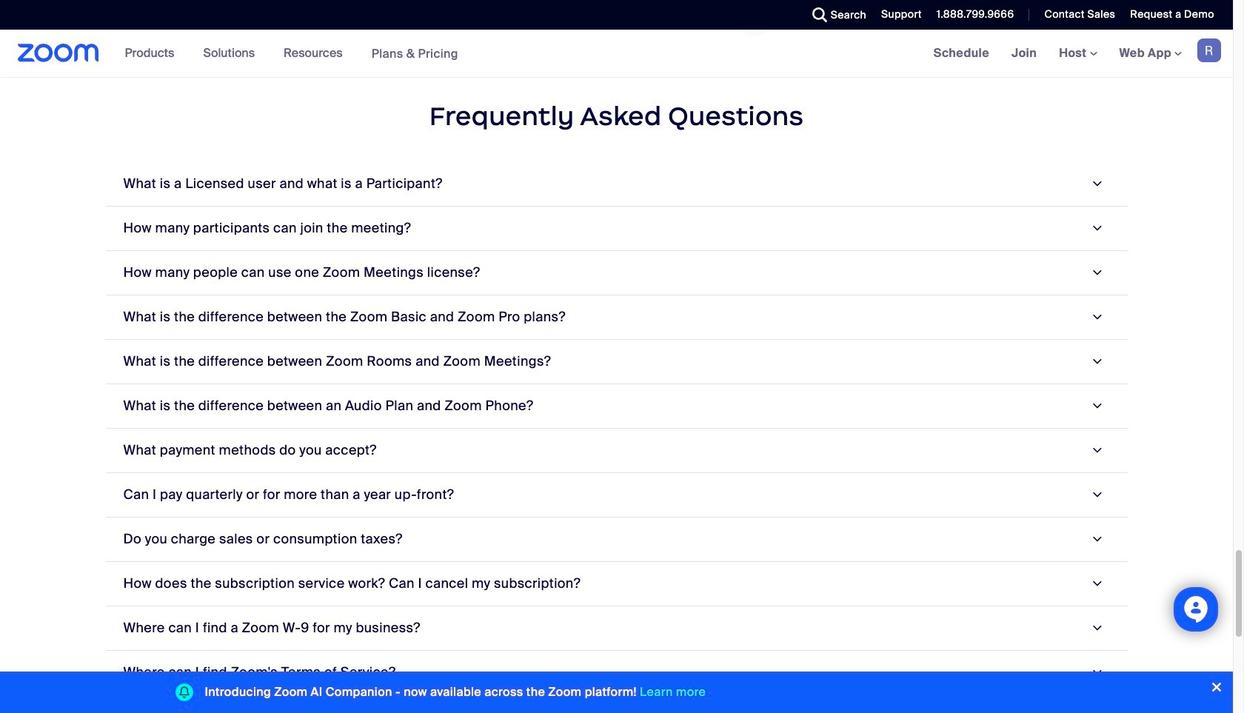 Task type: describe. For each thing, give the bounding box(es) containing it.
2 right image from the top
[[1088, 533, 1108, 546]]

meetings navigation
[[923, 30, 1234, 78]]

zoom logo image
[[18, 44, 99, 62]]

profile picture image
[[1198, 39, 1222, 62]]



Task type: locate. For each thing, give the bounding box(es) containing it.
3 right image from the top
[[1088, 577, 1108, 591]]

tab list
[[106, 162, 1128, 714]]

4 right image from the top
[[1088, 622, 1108, 635]]

right image
[[1088, 488, 1108, 502], [1088, 533, 1108, 546], [1088, 577, 1108, 591], [1088, 622, 1108, 635]]

product information navigation
[[114, 30, 470, 78]]

1 right image from the top
[[1088, 488, 1108, 502]]

right image
[[1088, 666, 1108, 680]]

banner
[[0, 30, 1234, 78]]



Task type: vqa. For each thing, say whether or not it's contained in the screenshot.
the product information NAVIGATION
yes



